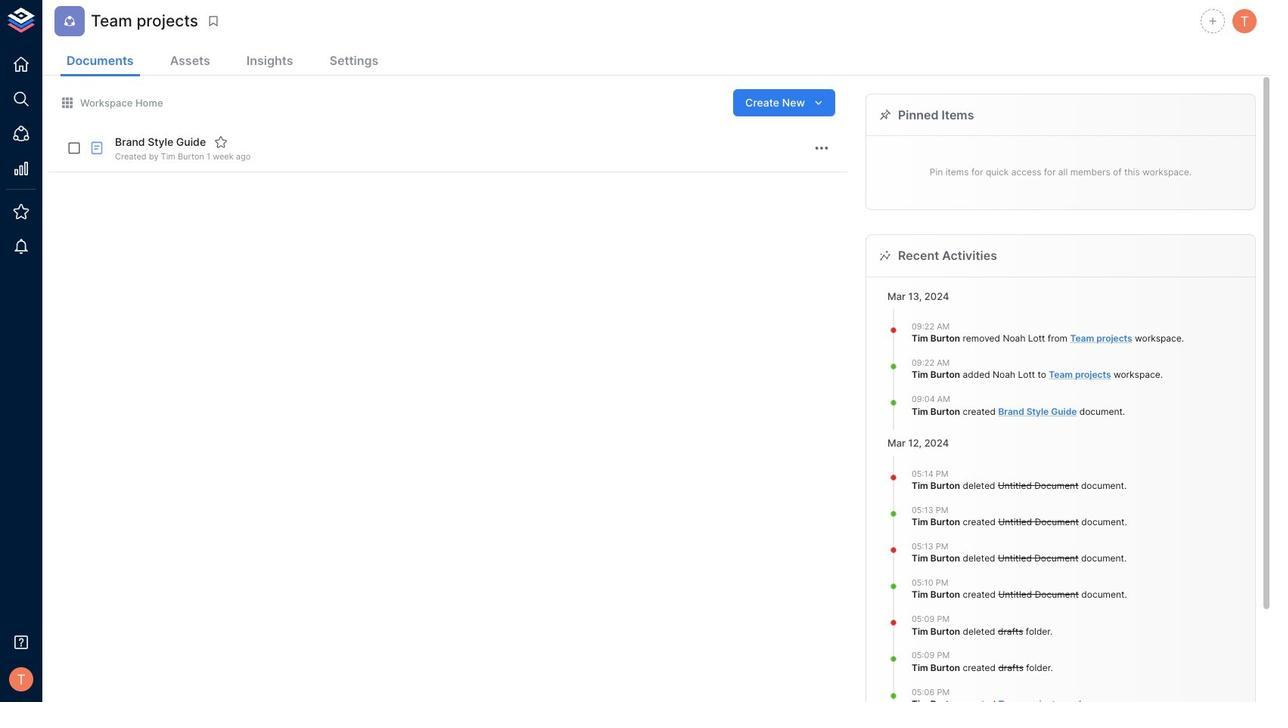 Task type: locate. For each thing, give the bounding box(es) containing it.
favorite image
[[214, 135, 228, 149]]



Task type: vqa. For each thing, say whether or not it's contained in the screenshot.
search workspaces... "text box"
no



Task type: describe. For each thing, give the bounding box(es) containing it.
bookmark image
[[207, 14, 220, 28]]



